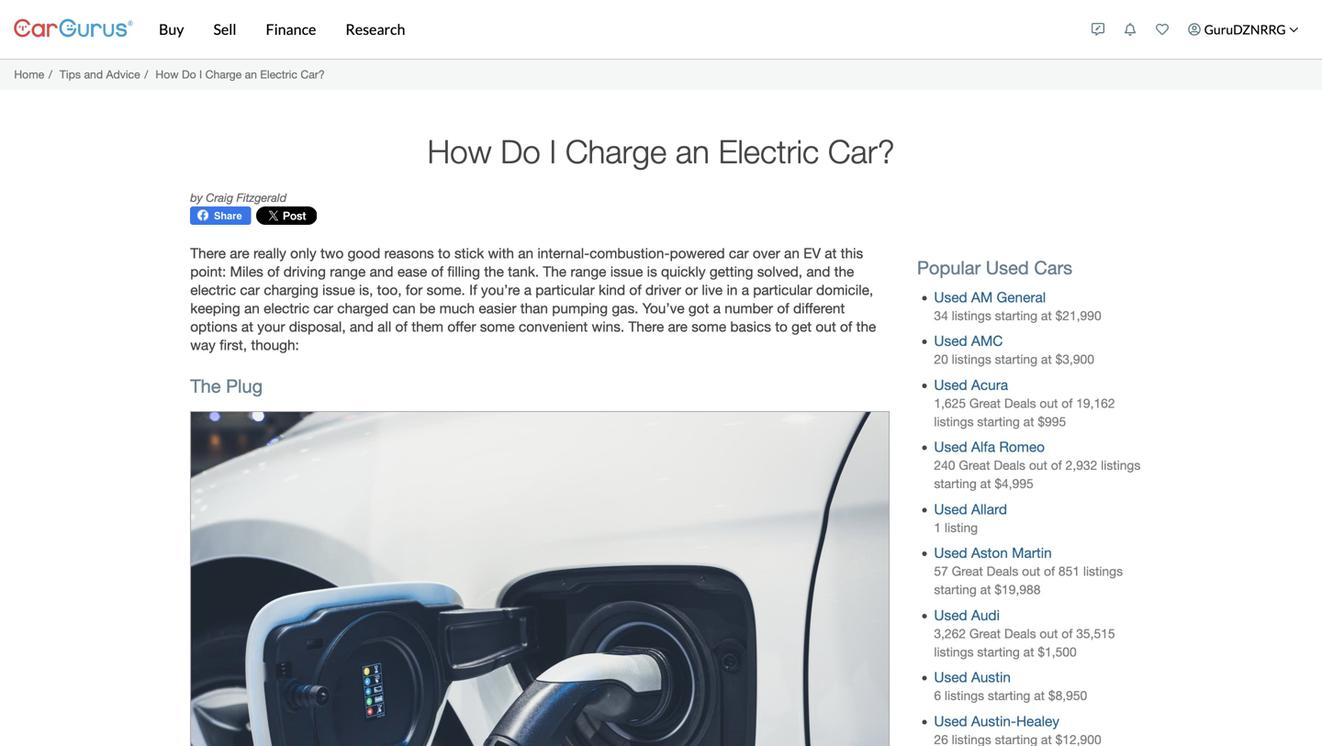 Task type: describe. For each thing, give the bounding box(es) containing it.
used audi
[[934, 607, 1000, 624]]

charging
[[264, 282, 318, 298]]

used up "general"
[[986, 257, 1029, 279]]

listings inside used austin 6 listings starting at $8,950
[[945, 689, 985, 704]]

pumping
[[552, 300, 608, 317]]

used am general link
[[934, 289, 1046, 306]]

or
[[685, 282, 698, 298]]

1 vertical spatial electric
[[719, 132, 819, 170]]

driving
[[284, 264, 326, 280]]

and down charged
[[350, 319, 374, 335]]

1 vertical spatial how
[[427, 132, 492, 170]]

6
[[934, 689, 941, 704]]

domicile,
[[816, 282, 873, 298]]

240
[[934, 458, 956, 473]]

1 vertical spatial electric
[[264, 300, 309, 317]]

tips
[[60, 68, 81, 81]]

used amc 20 listings starting at $3,900
[[934, 333, 1095, 367]]

you're
[[481, 282, 520, 298]]

cargurus logo homepage link image
[[14, 3, 133, 56]]

of right all on the top
[[395, 319, 408, 335]]

great for acura
[[970, 396, 1001, 411]]

0 vertical spatial there
[[190, 245, 226, 262]]

much
[[440, 300, 475, 317]]

2 horizontal spatial a
[[742, 282, 749, 298]]

aston
[[971, 545, 1008, 562]]

35,515
[[1076, 627, 1115, 641]]

cars
[[1034, 257, 1073, 279]]

used for am
[[934, 289, 968, 306]]

1 range from the left
[[330, 264, 366, 280]]

0 horizontal spatial the
[[484, 264, 504, 280]]

0 horizontal spatial a
[[524, 282, 532, 298]]

and up too,
[[370, 264, 394, 280]]

deals for alfa
[[994, 458, 1026, 473]]

you've
[[643, 300, 685, 317]]

1 vertical spatial the
[[190, 376, 221, 397]]

2 / from the left
[[144, 68, 148, 81]]

offer
[[448, 319, 476, 335]]

of inside 3,262 great deals out of 35,515 listings starting at
[[1062, 627, 1073, 641]]

at inside used amc 20 listings starting at $3,900
[[1041, 352, 1052, 367]]

used austin link
[[934, 670, 1011, 686]]

great for alfa
[[959, 458, 990, 473]]

the plug
[[190, 376, 263, 397]]

starting inside 1,625 great deals out of 19,162 listings starting at
[[977, 415, 1020, 429]]

0 horizontal spatial charge
[[205, 68, 242, 81]]

used aston martin
[[934, 545, 1052, 562]]

used aston martin link
[[934, 545, 1052, 562]]

2 some from the left
[[692, 319, 727, 335]]

starting inside 240 great deals out of 2,932 listings starting at
[[934, 477, 977, 491]]

0 horizontal spatial i
[[199, 68, 202, 81]]

at inside used am general 34 listings starting at $21,990
[[1041, 309, 1052, 323]]

kind
[[599, 282, 625, 298]]

healey
[[1017, 713, 1060, 730]]

quickly
[[661, 264, 706, 280]]

buy button
[[144, 0, 199, 59]]

listings inside 1,625 great deals out of 19,162 listings starting at
[[934, 415, 974, 429]]

used for aston
[[934, 545, 968, 562]]

solved,
[[757, 264, 803, 280]]

used allard link
[[934, 501, 1007, 518]]

1 / from the left
[[48, 68, 52, 81]]

0 vertical spatial how
[[156, 68, 179, 81]]

20
[[934, 352, 948, 367]]

at inside used austin 6 listings starting at $8,950
[[1034, 689, 1045, 704]]

used for audi
[[934, 607, 968, 624]]

the inside there are really only two good reasons to stick with an internal-combustion-powered car over an ev at this point: miles of driving range and ease of filling the tank. the range issue is quickly getting solved, and the electric car charging issue is, too, for some. if you're a particular kind of driver or live in a particular domicile, keeping an electric car charged can be much easier than pumping gas. you've got a number of different options at your disposal, and all of them offer some convenient wins. there are some basics to get out of the way first, though:
[[543, 264, 567, 280]]

live
[[702, 282, 723, 298]]

martin
[[1012, 545, 1052, 562]]

of up some. at the top left
[[431, 264, 444, 280]]

and right tips
[[84, 68, 103, 81]]

options
[[190, 319, 237, 335]]

research button
[[331, 0, 420, 59]]

home link
[[14, 68, 44, 81]]

3,262
[[934, 627, 966, 641]]

out inside there are really only two good reasons to stick with an internal-combustion-powered car over an ev at this point: miles of driving range and ease of filling the tank. the range issue is quickly getting solved, and the electric car charging issue is, too, for some. if you're a particular kind of driver or live in a particular domicile, keeping an electric car charged can be much easier than pumping gas. you've got a number of different options at your disposal, and all of them offer some convenient wins. there are some basics to get out of the way first, though:
[[816, 319, 836, 335]]

home / tips and advice / how do i charge an electric car?
[[14, 68, 325, 81]]

is
[[647, 264, 657, 280]]

deals for acura
[[1005, 396, 1036, 411]]

different
[[793, 300, 845, 317]]

point:
[[190, 264, 226, 280]]

finance
[[266, 20, 316, 38]]

used alfa romeo link
[[934, 439, 1045, 456]]

0 horizontal spatial electric
[[190, 282, 236, 298]]

of up gas.
[[629, 282, 642, 298]]

sell
[[213, 20, 236, 38]]

add a car review image
[[1092, 23, 1105, 36]]

this
[[841, 245, 863, 262]]

57 great deals out of 851 listings starting at
[[934, 564, 1123, 598]]

acura
[[971, 377, 1008, 393]]

allard
[[971, 501, 1007, 518]]

1 horizontal spatial to
[[775, 319, 788, 335]]

great for aston
[[952, 564, 983, 579]]

listings inside 240 great deals out of 2,932 listings starting at
[[1101, 458, 1141, 473]]

gurudznrrg
[[1205, 22, 1286, 37]]

amc
[[971, 333, 1003, 350]]

home
[[14, 68, 44, 81]]

1 vertical spatial do
[[501, 132, 541, 170]]

$21,990
[[1056, 309, 1102, 323]]

starting inside used am general 34 listings starting at $21,990
[[995, 309, 1038, 323]]

listings inside used amc 20 listings starting at $3,900
[[952, 352, 992, 367]]

austin
[[971, 670, 1011, 686]]

used for acura
[[934, 377, 968, 393]]

1 particular from the left
[[536, 282, 595, 298]]

at up first,
[[241, 319, 253, 335]]

57
[[934, 564, 948, 579]]

listings inside 3,262 great deals out of 35,515 listings starting at
[[934, 645, 974, 660]]

1 vertical spatial issue
[[322, 282, 355, 298]]

is,
[[359, 282, 373, 298]]

them
[[412, 319, 444, 335]]

gurudznrrg menu
[[1082, 4, 1309, 55]]

tips and advice link
[[60, 68, 140, 81]]

fitzgerald
[[237, 191, 287, 204]]

two
[[320, 245, 344, 262]]

1,625
[[934, 396, 966, 411]]

gas.
[[612, 300, 639, 317]]

0 vertical spatial car?
[[301, 68, 325, 81]]

of inside 1,625 great deals out of 19,162 listings starting at
[[1062, 396, 1073, 411]]

audi
[[971, 607, 1000, 624]]

popular
[[917, 257, 981, 279]]

1 horizontal spatial the
[[834, 264, 854, 280]]

0 horizontal spatial car
[[240, 282, 260, 298]]

disposal,
[[289, 319, 346, 335]]

got
[[689, 300, 709, 317]]

by craig fitzgerald
[[190, 191, 287, 204]]

used for allard
[[934, 501, 968, 518]]

austin-
[[971, 713, 1017, 730]]

$4,995
[[995, 477, 1034, 491]]

listings inside used am general 34 listings starting at $21,990
[[952, 309, 992, 323]]

of down really on the top of page
[[267, 264, 280, 280]]

there are really only two good reasons to stick with an internal-combustion-powered car over an ev at this point: miles of driving range and ease of filling the tank. the range issue is quickly getting solved, and the electric car charging issue is, too, for some. if you're a particular kind of driver or live in a particular domicile, keeping an electric car charged can be much easier than pumping gas. you've got a number of different options at your disposal, and all of them offer some convenient wins. there are some basics to get out of the way first, though:
[[190, 245, 876, 354]]

basics
[[730, 319, 771, 335]]

of inside '57 great deals out of 851 listings starting at'
[[1044, 564, 1055, 579]]

used allard 1 listing
[[934, 501, 1007, 535]]



Task type: vqa. For each thing, say whether or not it's contained in the screenshot.
"at" in the 57 GREAT DEALS OUT OF 851 LISTINGS STARTING AT
yes



Task type: locate. For each thing, give the bounding box(es) containing it.
0 vertical spatial car
[[729, 245, 749, 262]]

romeo
[[999, 439, 1045, 456]]

1 vertical spatial charge
[[566, 132, 667, 170]]

to left get
[[775, 319, 788, 335]]

starting inside 3,262 great deals out of 35,515 listings starting at
[[977, 645, 1020, 660]]

starting down 240
[[934, 477, 977, 491]]

listings right 851
[[1084, 564, 1123, 579]]

used up 1,625
[[934, 377, 968, 393]]

out for used aston martin
[[1022, 564, 1041, 579]]

of up $1,500
[[1062, 627, 1073, 641]]

1 vertical spatial car
[[240, 282, 260, 298]]

used acura link
[[934, 377, 1008, 393]]

starting down 57
[[934, 583, 977, 598]]

1 horizontal spatial particular
[[753, 282, 812, 298]]

range down two
[[330, 264, 366, 280]]

some
[[480, 319, 515, 335], [692, 319, 727, 335]]

ev
[[804, 245, 821, 262]]

used am general 34 listings starting at $21,990
[[934, 289, 1102, 323]]

0 vertical spatial electric
[[260, 68, 298, 81]]

deals inside 3,262 great deals out of 35,515 listings starting at
[[1005, 627, 1036, 641]]

great for audi
[[970, 627, 1001, 641]]

by
[[190, 191, 203, 204]]

and down ev
[[807, 264, 830, 280]]

1 horizontal spatial car?
[[828, 132, 895, 170]]

0 horizontal spatial are
[[230, 245, 249, 262]]

out down martin
[[1022, 564, 1041, 579]]

1 horizontal spatial i
[[550, 132, 557, 170]]

used up 57
[[934, 545, 968, 562]]

at inside 3,262 great deals out of 35,515 listings starting at
[[1024, 645, 1034, 660]]

some down easier
[[480, 319, 515, 335]]

starting down "general"
[[995, 309, 1038, 323]]

am
[[971, 289, 993, 306]]

open notifications image
[[1124, 23, 1137, 36]]

0 vertical spatial electric
[[190, 282, 236, 298]]

0 horizontal spatial do
[[182, 68, 196, 81]]

though:
[[251, 337, 299, 354]]

the down internal-
[[543, 264, 567, 280]]

there up point:
[[190, 245, 226, 262]]

1 vertical spatial to
[[775, 319, 788, 335]]

particular down solved,
[[753, 282, 812, 298]]

0 horizontal spatial electric
[[260, 68, 298, 81]]

great inside 240 great deals out of 2,932 listings starting at
[[959, 458, 990, 473]]

out down romeo
[[1029, 458, 1048, 473]]

2 horizontal spatial car
[[729, 245, 749, 262]]

starting up "austin"
[[977, 645, 1020, 660]]

car up the disposal,
[[313, 300, 333, 317]]

1 horizontal spatial are
[[668, 319, 688, 335]]

a right got on the top right of the page
[[713, 300, 721, 317]]

the down domicile,
[[856, 319, 876, 335]]

really
[[253, 245, 286, 262]]

chevron down image
[[1289, 25, 1299, 34]]

convenient
[[519, 319, 588, 335]]

issue left is,
[[322, 282, 355, 298]]

to left stick
[[438, 245, 451, 262]]

$19,988
[[995, 583, 1041, 598]]

0 vertical spatial i
[[199, 68, 202, 81]]

first,
[[220, 337, 247, 354]]

charged
[[337, 300, 389, 317]]

great down the acura
[[970, 396, 1001, 411]]

great inside 3,262 great deals out of 35,515 listings starting at
[[970, 627, 1001, 641]]

at inside '57 great deals out of 851 listings starting at'
[[980, 583, 991, 598]]

range up kind
[[571, 264, 607, 280]]

listings
[[952, 309, 992, 323], [952, 352, 992, 367], [934, 415, 974, 429], [1101, 458, 1141, 473], [1084, 564, 1123, 579], [934, 645, 974, 660], [945, 689, 985, 704]]

0 horizontal spatial /
[[48, 68, 52, 81]]

how
[[156, 68, 179, 81], [427, 132, 492, 170]]

used inside used amc 20 listings starting at $3,900
[[934, 333, 968, 350]]

powered
[[670, 245, 725, 262]]

of left 851
[[1044, 564, 1055, 579]]

starting inside '57 great deals out of 851 listings starting at'
[[934, 583, 977, 598]]

at up audi
[[980, 583, 991, 598]]

0 vertical spatial the
[[543, 264, 567, 280]]

1,625 great deals out of 19,162 listings starting at
[[934, 396, 1115, 429]]

great down alfa
[[959, 458, 990, 473]]

0 vertical spatial to
[[438, 245, 451, 262]]

$995
[[1038, 415, 1066, 429]]

1 horizontal spatial range
[[571, 264, 607, 280]]

out inside 3,262 great deals out of 35,515 listings starting at
[[1040, 627, 1058, 641]]

0 horizontal spatial how
[[156, 68, 179, 81]]

used for alfa
[[934, 439, 968, 456]]

0 horizontal spatial there
[[190, 245, 226, 262]]

listings down 'used austin' link
[[945, 689, 985, 704]]

are down you've
[[668, 319, 688, 335]]

easier
[[479, 300, 517, 317]]

1 horizontal spatial electric
[[719, 132, 819, 170]]

cargurus logo homepage link link
[[14, 3, 133, 56]]

/ right advice
[[144, 68, 148, 81]]

for
[[406, 282, 423, 298]]

19,162
[[1076, 396, 1115, 411]]

used up 3,262
[[934, 607, 968, 624]]

of inside 240 great deals out of 2,932 listings starting at
[[1051, 458, 1062, 473]]

the up domicile,
[[834, 264, 854, 280]]

issue
[[610, 264, 643, 280], [322, 282, 355, 298]]

reasons
[[384, 245, 434, 262]]

listings down used amc link
[[952, 352, 992, 367]]

0 horizontal spatial some
[[480, 319, 515, 335]]

at left $995
[[1024, 415, 1034, 429]]

out for used acura
[[1040, 396, 1058, 411]]

out for used alfa romeo
[[1029, 458, 1048, 473]]

keeping
[[190, 300, 240, 317]]

1 horizontal spatial charge
[[566, 132, 667, 170]]

the up you're
[[484, 264, 504, 280]]

saved cars image
[[1156, 23, 1169, 36]]

listings down am
[[952, 309, 992, 323]]

deals down the acura
[[1005, 396, 1036, 411]]

out for used audi
[[1040, 627, 1058, 641]]

deals for audi
[[1005, 627, 1036, 641]]

tank.
[[508, 264, 539, 280]]

electric up keeping
[[190, 282, 236, 298]]

deals inside 1,625 great deals out of 19,162 listings starting at
[[1005, 396, 1036, 411]]

1 horizontal spatial do
[[501, 132, 541, 170]]

at up allard
[[980, 477, 991, 491]]

listings down 3,262
[[934, 645, 974, 660]]

used up listing
[[934, 501, 968, 518]]

2 range from the left
[[571, 264, 607, 280]]

charge
[[205, 68, 242, 81], [566, 132, 667, 170]]

starting down "austin"
[[988, 689, 1031, 704]]

used
[[986, 257, 1029, 279], [934, 289, 968, 306], [934, 333, 968, 350], [934, 377, 968, 393], [934, 439, 968, 456], [934, 501, 968, 518], [934, 545, 968, 562], [934, 607, 968, 624], [934, 670, 968, 686], [934, 713, 968, 730]]

$8,950
[[1049, 689, 1088, 704]]

used up 20
[[934, 333, 968, 350]]

stick
[[455, 245, 484, 262]]

starting inside used austin 6 listings starting at $8,950
[[988, 689, 1031, 704]]

0 horizontal spatial range
[[330, 264, 366, 280]]

menu bar
[[133, 0, 1082, 59]]

240 great deals out of 2,932 listings starting at
[[934, 458, 1141, 491]]

listings right 2,932
[[1101, 458, 1141, 473]]

at left $1,500
[[1024, 645, 1034, 660]]

of right number
[[777, 300, 790, 317]]

are
[[230, 245, 249, 262], [668, 319, 688, 335]]

used up 240
[[934, 439, 968, 456]]

great inside '57 great deals out of 851 listings starting at'
[[952, 564, 983, 579]]

1 horizontal spatial /
[[144, 68, 148, 81]]

1 vertical spatial there
[[629, 319, 664, 335]]

used for amc
[[934, 333, 968, 350]]

of left 2,932
[[1051, 458, 1062, 473]]

getting
[[710, 264, 753, 280]]

craig
[[206, 191, 233, 204]]

3,262 great deals out of 35,515 listings starting at
[[934, 627, 1115, 660]]

sell button
[[199, 0, 251, 59]]

too,
[[377, 282, 402, 298]]

great inside 1,625 great deals out of 19,162 listings starting at
[[970, 396, 1001, 411]]

2,932
[[1066, 458, 1098, 473]]

combustion-
[[590, 245, 670, 262]]

are up miles
[[230, 245, 249, 262]]

0 horizontal spatial the
[[190, 376, 221, 397]]

1 horizontal spatial car
[[313, 300, 333, 317]]

some.
[[427, 282, 465, 298]]

electric
[[190, 282, 236, 298], [264, 300, 309, 317]]

out down different
[[816, 319, 836, 335]]

the
[[484, 264, 504, 280], [834, 264, 854, 280], [856, 319, 876, 335]]

used up 6
[[934, 670, 968, 686]]

0 horizontal spatial issue
[[322, 282, 355, 298]]

$1,500
[[1038, 645, 1077, 660]]

2 particular from the left
[[753, 282, 812, 298]]

deals inside '57 great deals out of 851 listings starting at'
[[987, 564, 1019, 579]]

there down you've
[[629, 319, 664, 335]]

to
[[438, 245, 451, 262], [775, 319, 788, 335]]

1 horizontal spatial how
[[427, 132, 492, 170]]

of up $995
[[1062, 396, 1073, 411]]

used inside used austin 6 listings starting at $8,950
[[934, 670, 968, 686]]

electric down charging
[[264, 300, 309, 317]]

1 horizontal spatial some
[[692, 319, 727, 335]]

at left $3,900
[[1041, 352, 1052, 367]]

1 horizontal spatial a
[[713, 300, 721, 317]]

deals down used aston martin link
[[987, 564, 1019, 579]]

finance button
[[251, 0, 331, 59]]

only
[[290, 245, 317, 262]]

in
[[727, 282, 738, 298]]

at inside 240 great deals out of 2,932 listings starting at
[[980, 477, 991, 491]]

out up $1,500
[[1040, 627, 1058, 641]]

listings inside '57 great deals out of 851 listings starting at'
[[1084, 564, 1123, 579]]

particular up pumping
[[536, 282, 595, 298]]

driver
[[646, 282, 681, 298]]

out up $995
[[1040, 396, 1058, 411]]

buy
[[159, 20, 184, 38]]

used up 34
[[934, 289, 968, 306]]

at down "general"
[[1041, 309, 1052, 323]]

some down got on the top right of the page
[[692, 319, 727, 335]]

deals down $19,988
[[1005, 627, 1036, 641]]

used inside the used allard 1 listing
[[934, 501, 968, 518]]

1 horizontal spatial there
[[629, 319, 664, 335]]

1 horizontal spatial issue
[[610, 264, 643, 280]]

0 vertical spatial issue
[[610, 264, 643, 280]]

particular
[[536, 282, 595, 298], [753, 282, 812, 298]]

of down different
[[840, 319, 853, 335]]

over
[[753, 245, 780, 262]]

internal-
[[538, 245, 590, 262]]

used audi link
[[934, 607, 1000, 624]]

issue down combustion-
[[610, 264, 643, 280]]

0 vertical spatial do
[[182, 68, 196, 81]]

popular used cars
[[917, 257, 1073, 279]]

0 vertical spatial charge
[[205, 68, 242, 81]]

car?
[[301, 68, 325, 81], [828, 132, 895, 170]]

1 vertical spatial are
[[668, 319, 688, 335]]

1 vertical spatial car?
[[828, 132, 895, 170]]

0 horizontal spatial car?
[[301, 68, 325, 81]]

used austin-healey
[[934, 713, 1060, 730]]

great down audi
[[970, 627, 1001, 641]]

with
[[488, 245, 514, 262]]

starting inside used amc 20 listings starting at $3,900
[[995, 352, 1038, 367]]

filling
[[447, 264, 480, 280]]

car down miles
[[240, 282, 260, 298]]

a right in
[[742, 282, 749, 298]]

deals for aston
[[987, 564, 1019, 579]]

of
[[267, 264, 280, 280], [431, 264, 444, 280], [629, 282, 642, 298], [777, 300, 790, 317], [395, 319, 408, 335], [840, 319, 853, 335], [1062, 396, 1073, 411], [1051, 458, 1062, 473], [1044, 564, 1055, 579], [1062, 627, 1073, 641]]

2 vertical spatial car
[[313, 300, 333, 317]]

gurudznrrg button
[[1179, 4, 1309, 55]]

starting down amc
[[995, 352, 1038, 367]]

the left plug on the left bottom of the page
[[190, 376, 221, 397]]

listings down 1,625
[[934, 415, 974, 429]]

out inside 240 great deals out of 2,932 listings starting at
[[1029, 458, 1048, 473]]

deals up '$4,995'
[[994, 458, 1026, 473]]

range
[[330, 264, 366, 280], [571, 264, 607, 280]]

can
[[393, 300, 416, 317]]

user icon image
[[1188, 23, 1201, 36]]

used austin-healey link
[[934, 713, 1060, 730]]

at inside 1,625 great deals out of 19,162 listings starting at
[[1024, 415, 1034, 429]]

used amc link
[[934, 333, 1003, 350]]

at up healey
[[1034, 689, 1045, 704]]

1
[[934, 521, 941, 535]]

used down 6
[[934, 713, 968, 730]]

used for austin
[[934, 670, 968, 686]]

used for austin-
[[934, 713, 968, 730]]

at right ev
[[825, 245, 837, 262]]

out inside '57 great deals out of 851 listings starting at'
[[1022, 564, 1041, 579]]

1 vertical spatial i
[[550, 132, 557, 170]]

a down tank.
[[524, 282, 532, 298]]

used austin 6 listings starting at $8,950
[[934, 670, 1088, 704]]

0 horizontal spatial to
[[438, 245, 451, 262]]

0 vertical spatial are
[[230, 245, 249, 262]]

used inside used am general 34 listings starting at $21,990
[[934, 289, 968, 306]]

get
[[792, 319, 812, 335]]

listing
[[945, 521, 978, 535]]

than
[[520, 300, 548, 317]]

menu bar containing buy
[[133, 0, 1082, 59]]

2 horizontal spatial the
[[856, 319, 876, 335]]

1 some from the left
[[480, 319, 515, 335]]

/ left tips
[[48, 68, 52, 81]]

0 horizontal spatial particular
[[536, 282, 595, 298]]

car up getting
[[729, 245, 749, 262]]

the
[[543, 264, 567, 280], [190, 376, 221, 397]]

starting up "used alfa romeo" 'link'
[[977, 415, 1020, 429]]

1 horizontal spatial electric
[[264, 300, 309, 317]]

way
[[190, 337, 216, 354]]

good
[[348, 245, 380, 262]]

be
[[420, 300, 436, 317]]

out inside 1,625 great deals out of 19,162 listings starting at
[[1040, 396, 1058, 411]]

deals inside 240 great deals out of 2,932 listings starting at
[[994, 458, 1026, 473]]

great right 57
[[952, 564, 983, 579]]

1 horizontal spatial the
[[543, 264, 567, 280]]



